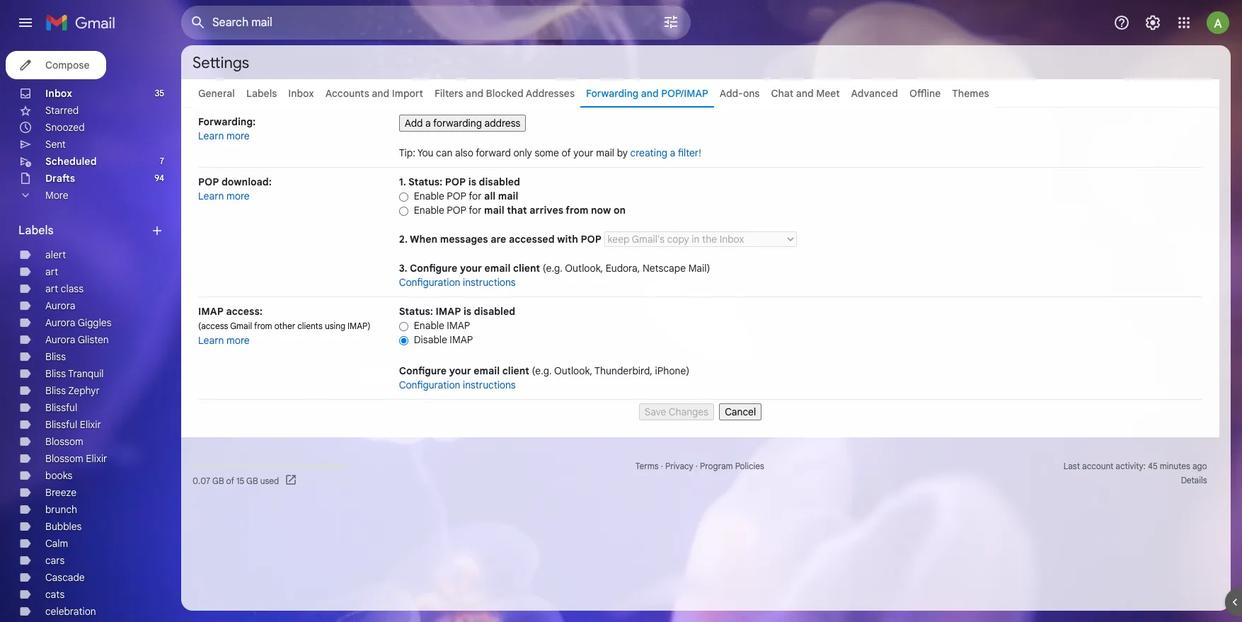 Task type: describe. For each thing, give the bounding box(es) containing it.
alert link
[[45, 248, 66, 261]]

forwarding
[[586, 87, 639, 100]]

chat
[[771, 87, 793, 100]]

client inside configure your email client (e.g. outlook, thunderbird, iphone) configuration instructions
[[502, 364, 529, 377]]

for for all mail
[[469, 190, 482, 202]]

disable
[[414, 333, 447, 346]]

some
[[535, 146, 559, 159]]

(e.g. inside 3. configure your email client (e.g. outlook, eudora, netscape mail) configuration instructions
[[543, 262, 563, 275]]

blissful elixir link
[[45, 418, 101, 431]]

instructions inside 3. configure your email client (e.g. outlook, eudora, netscape mail) configuration instructions
[[463, 276, 516, 289]]

learn inside the pop download: learn more
[[198, 190, 224, 202]]

for for mail that arrives from now on
[[469, 204, 482, 217]]

email inside 3. configure your email client (e.g. outlook, eudora, netscape mail) configuration instructions
[[484, 262, 510, 275]]

and for filters
[[466, 87, 483, 100]]

learn inside imap access: (access gmail from other clients using imap) learn more
[[198, 334, 224, 347]]

terms
[[635, 461, 659, 471]]

1 vertical spatial mail
[[498, 190, 518, 202]]

last
[[1063, 461, 1080, 471]]

1 inbox link from the left
[[45, 87, 72, 100]]

more inside forwarding: learn more
[[227, 130, 250, 142]]

imap for disable
[[450, 333, 473, 346]]

accessed
[[509, 233, 555, 246]]

configuration instructions link for your
[[399, 379, 516, 391]]

alert
[[45, 248, 66, 261]]

aurora giggles
[[45, 316, 112, 329]]

filters and blocked addresses link
[[435, 87, 575, 100]]

aurora for aurora glisten
[[45, 333, 75, 346]]

filters
[[435, 87, 463, 100]]

cascade
[[45, 571, 85, 584]]

ago
[[1192, 461, 1207, 471]]

cancel button
[[719, 403, 762, 420]]

enable for enable pop for mail that arrives from now on
[[414, 204, 444, 217]]

labels heading
[[18, 224, 150, 238]]

bliss zephyr
[[45, 384, 100, 397]]

can
[[436, 146, 453, 159]]

minutes
[[1160, 461, 1190, 471]]

aurora glisten
[[45, 333, 109, 346]]

configure inside 3. configure your email client (e.g. outlook, eudora, netscape mail) configuration instructions
[[410, 262, 457, 275]]

on
[[614, 204, 626, 217]]

bliss tranquil
[[45, 367, 104, 380]]

mail)
[[688, 262, 710, 275]]

labels for labels link
[[246, 87, 277, 100]]

gmail image
[[45, 8, 122, 37]]

offline
[[909, 87, 941, 100]]

all
[[484, 190, 496, 202]]

filter!
[[678, 146, 701, 159]]

activity:
[[1116, 461, 1146, 471]]

details link
[[1181, 475, 1207, 485]]

netscape
[[643, 262, 686, 275]]

your inside configure your email client (e.g. outlook, thunderbird, iphone) configuration instructions
[[449, 364, 471, 377]]

labels for "labels" heading
[[18, 224, 53, 238]]

terms link
[[635, 461, 659, 471]]

using
[[325, 321, 345, 331]]

art for art class
[[45, 282, 58, 295]]

themes link
[[952, 87, 989, 100]]

terms · privacy · program policies
[[635, 461, 764, 471]]

compose button
[[6, 51, 106, 79]]

status: imap is disabled
[[399, 305, 515, 318]]

1 gb from the left
[[212, 475, 224, 486]]

program
[[700, 461, 733, 471]]

more
[[45, 189, 68, 202]]

disable imap
[[414, 333, 473, 346]]

elixir for blissful elixir
[[80, 418, 101, 431]]

that
[[507, 204, 527, 217]]

imap)
[[348, 321, 371, 331]]

art class link
[[45, 282, 83, 295]]

offline link
[[909, 87, 941, 100]]

search mail image
[[185, 10, 211, 35]]

blossom elixir
[[45, 452, 107, 465]]

1.
[[399, 176, 406, 188]]

ons
[[743, 87, 760, 100]]

meet
[[816, 87, 840, 100]]

general link
[[198, 87, 235, 100]]

with
[[557, 233, 578, 246]]

main menu image
[[17, 14, 34, 31]]

add-
[[720, 87, 743, 100]]

1 vertical spatial status:
[[399, 305, 433, 318]]

by
[[617, 146, 628, 159]]

pop down enable pop for all mail
[[447, 204, 466, 217]]

compose
[[45, 59, 90, 71]]

privacy link
[[665, 461, 693, 471]]

cascade link
[[45, 571, 85, 584]]

more inside the pop download: learn more
[[227, 190, 250, 202]]

bubbles
[[45, 520, 82, 533]]

labels navigation
[[0, 45, 181, 622]]

cars link
[[45, 554, 65, 567]]

0 vertical spatial disabled
[[479, 176, 520, 188]]

cats link
[[45, 588, 65, 601]]

3 learn more link from the top
[[198, 334, 250, 347]]

configure inside configure your email client (e.g. outlook, thunderbird, iphone) configuration instructions
[[399, 364, 447, 377]]

advanced
[[851, 87, 898, 100]]

art class
[[45, 282, 83, 295]]

2 vertical spatial mail
[[484, 204, 504, 217]]

from inside imap access: (access gmail from other clients using imap) learn more
[[254, 321, 272, 331]]

0 vertical spatial status:
[[408, 176, 442, 188]]

drafts
[[45, 172, 75, 185]]

bliss for bliss link
[[45, 350, 66, 363]]

imap inside imap access: (access gmail from other clients using imap) learn more
[[198, 305, 224, 318]]

calm
[[45, 537, 68, 550]]

bliss tranquil link
[[45, 367, 104, 380]]

cars
[[45, 554, 65, 567]]

a
[[670, 146, 675, 159]]

configuration inside 3. configure your email client (e.g. outlook, eudora, netscape mail) configuration instructions
[[399, 276, 460, 289]]

35
[[155, 88, 164, 98]]

imap for enable
[[447, 319, 470, 332]]

giggles
[[78, 316, 112, 329]]

cats
[[45, 588, 65, 601]]

import
[[392, 87, 423, 100]]

enable for enable pop for all mail
[[414, 190, 444, 202]]

1 vertical spatial disabled
[[474, 305, 515, 318]]

aurora link
[[45, 299, 75, 312]]

bliss for bliss tranquil
[[45, 367, 66, 380]]

accounts and import
[[325, 87, 423, 100]]

save changes button
[[639, 403, 714, 420]]

filters and blocked addresses
[[435, 87, 575, 100]]

imap access: (access gmail from other clients using imap) learn more
[[198, 305, 371, 347]]

forwarding and pop/imap
[[586, 87, 708, 100]]

general
[[198, 87, 235, 100]]

aurora for aurora link
[[45, 299, 75, 312]]

when
[[410, 233, 437, 246]]

creating a filter! link
[[630, 146, 701, 159]]

more inside imap access: (access gmail from other clients using imap) learn more
[[227, 334, 250, 347]]

privacy
[[665, 461, 693, 471]]

learn more link for more
[[198, 130, 250, 142]]

accounts
[[325, 87, 369, 100]]

pop up enable pop for all mail
[[445, 176, 466, 188]]



Task type: vqa. For each thing, say whether or not it's contained in the screenshot.
client in the Configure your email client (e.g. Outlook, Thunderbird, iPhone) Configuration instructions
yes



Task type: locate. For each thing, give the bounding box(es) containing it.
is up enable imap
[[463, 305, 471, 318]]

save changes
[[645, 406, 708, 418]]

is up enable pop for all mail
[[468, 176, 476, 188]]

1 vertical spatial labels
[[18, 224, 53, 238]]

client inside 3. configure your email client (e.g. outlook, eudora, netscape mail) configuration instructions
[[513, 262, 540, 275]]

bliss for bliss zephyr
[[45, 384, 66, 397]]

1 vertical spatial for
[[469, 204, 482, 217]]

0 vertical spatial configuration instructions link
[[399, 276, 516, 289]]

2 inbox from the left
[[288, 87, 314, 100]]

imap up enable imap
[[436, 305, 461, 318]]

1 horizontal spatial from
[[566, 204, 588, 217]]

configuration down 3. at the top left of page
[[399, 276, 460, 289]]

email down are
[[484, 262, 510, 275]]

used
[[260, 475, 279, 486]]

0 horizontal spatial of
[[226, 475, 234, 486]]

email down status: imap is disabled at the left of page
[[474, 364, 500, 377]]

blossom for blossom elixir
[[45, 452, 83, 465]]

0 horizontal spatial gb
[[212, 475, 224, 486]]

configuration instructions link up status: imap is disabled at the left of page
[[399, 276, 516, 289]]

your right "some"
[[573, 146, 594, 159]]

1 vertical spatial outlook,
[[554, 364, 592, 377]]

aurora down art class link
[[45, 299, 75, 312]]

1 and from the left
[[372, 87, 389, 100]]

iphone)
[[655, 364, 689, 377]]

Disable IMAP radio
[[399, 335, 408, 346]]

inbox for first inbox link from the right
[[288, 87, 314, 100]]

more button
[[0, 187, 170, 204]]

0 vertical spatial enable
[[414, 190, 444, 202]]

of left 15
[[226, 475, 234, 486]]

for down enable pop for all mail
[[469, 204, 482, 217]]

learn inside forwarding: learn more
[[198, 130, 224, 142]]

94
[[154, 173, 164, 183]]

0 horizontal spatial inbox link
[[45, 87, 72, 100]]

1 blissful from the top
[[45, 401, 77, 414]]

2 blossom from the top
[[45, 452, 83, 465]]

1 vertical spatial instructions
[[463, 379, 516, 391]]

outlook,
[[565, 262, 603, 275], [554, 364, 592, 377]]

books
[[45, 469, 72, 482]]

1 configuration from the top
[[399, 276, 460, 289]]

2 instructions from the top
[[463, 379, 516, 391]]

1 horizontal spatial of
[[562, 146, 571, 159]]

1 vertical spatial (e.g.
[[532, 364, 552, 377]]

1 vertical spatial more
[[227, 190, 250, 202]]

1 vertical spatial is
[[463, 305, 471, 318]]

1 vertical spatial learn
[[198, 190, 224, 202]]

add-ons
[[720, 87, 760, 100]]

1 blossom from the top
[[45, 435, 83, 448]]

aurora up bliss link
[[45, 333, 75, 346]]

3 and from the left
[[641, 87, 659, 100]]

enable up when
[[414, 204, 444, 217]]

blissful down blissful link
[[45, 418, 77, 431]]

enable imap
[[414, 319, 470, 332]]

0 vertical spatial configure
[[410, 262, 457, 275]]

settings
[[192, 53, 249, 72]]

0 vertical spatial art
[[45, 265, 58, 278]]

disabled up all
[[479, 176, 520, 188]]

1 learn from the top
[[198, 130, 224, 142]]

1 horizontal spatial labels
[[246, 87, 277, 100]]

None button
[[399, 115, 526, 132]]

chat and meet link
[[771, 87, 840, 100]]

art down art link
[[45, 282, 58, 295]]

snoozed link
[[45, 121, 85, 134]]

2 gb from the left
[[246, 475, 258, 486]]

configure down disable
[[399, 364, 447, 377]]

are
[[491, 233, 506, 246]]

None radio
[[399, 192, 408, 202]]

0 vertical spatial for
[[469, 190, 482, 202]]

2 inbox link from the left
[[288, 87, 314, 100]]

of right "some"
[[562, 146, 571, 159]]

and for forwarding
[[641, 87, 659, 100]]

inbox right labels link
[[288, 87, 314, 100]]

enable for enable imap
[[414, 319, 444, 332]]

0 vertical spatial (e.g.
[[543, 262, 563, 275]]

1 enable from the top
[[414, 190, 444, 202]]

outlook, inside 3. configure your email client (e.g. outlook, eudora, netscape mail) configuration instructions
[[565, 262, 603, 275]]

0 horizontal spatial ·
[[661, 461, 663, 471]]

3 learn from the top
[[198, 334, 224, 347]]

0 vertical spatial your
[[573, 146, 594, 159]]

learn down download:
[[198, 190, 224, 202]]

program policies link
[[700, 461, 764, 471]]

1 horizontal spatial inbox link
[[288, 87, 314, 100]]

1 vertical spatial client
[[502, 364, 529, 377]]

1 vertical spatial from
[[254, 321, 272, 331]]

cancel
[[725, 406, 756, 418]]

2 art from the top
[[45, 282, 58, 295]]

0 vertical spatial of
[[562, 146, 571, 159]]

configure right 3. at the top left of page
[[410, 262, 457, 275]]

inbox inside labels navigation
[[45, 87, 72, 100]]

1 vertical spatial art
[[45, 282, 58, 295]]

learn more link down (access
[[198, 334, 250, 347]]

1 bliss from the top
[[45, 350, 66, 363]]

1 configuration instructions link from the top
[[399, 276, 516, 289]]

blossom down blissful elixir link
[[45, 435, 83, 448]]

forward
[[476, 146, 511, 159]]

1 horizontal spatial inbox
[[288, 87, 314, 100]]

and for accounts
[[372, 87, 389, 100]]

disabled down 3. configure your email client (e.g. outlook, eudora, netscape mail) configuration instructions
[[474, 305, 515, 318]]

art link
[[45, 265, 58, 278]]

0 vertical spatial outlook,
[[565, 262, 603, 275]]

client
[[513, 262, 540, 275], [502, 364, 529, 377]]

2 aurora from the top
[[45, 316, 75, 329]]

gmail
[[230, 321, 252, 331]]

2 for from the top
[[469, 204, 482, 217]]

blossom elixir link
[[45, 452, 107, 465]]

1 aurora from the top
[[45, 299, 75, 312]]

art for art link
[[45, 265, 58, 278]]

books link
[[45, 469, 72, 482]]

instructions down disable imap
[[463, 379, 516, 391]]

from left other
[[254, 321, 272, 331]]

None search field
[[181, 6, 691, 40]]

1 horizontal spatial ·
[[696, 461, 698, 471]]

0 vertical spatial bliss
[[45, 350, 66, 363]]

enable up disable
[[414, 319, 444, 332]]

glisten
[[78, 333, 109, 346]]

2 enable from the top
[[414, 204, 444, 217]]

and for chat
[[796, 87, 814, 100]]

and right filters
[[466, 87, 483, 100]]

4 and from the left
[[796, 87, 814, 100]]

pop download: learn more
[[198, 176, 272, 202]]

snoozed
[[45, 121, 85, 134]]

chat and meet
[[771, 87, 840, 100]]

class
[[61, 282, 83, 295]]

1 vertical spatial blossom
[[45, 452, 83, 465]]

2. when messages are accessed with pop
[[399, 233, 604, 246]]

your down messages
[[460, 262, 482, 275]]

from left "now"
[[566, 204, 588, 217]]

tip:
[[399, 146, 415, 159]]

2 bliss from the top
[[45, 367, 66, 380]]

save
[[645, 406, 666, 418]]

outlook, left "thunderbird,"
[[554, 364, 592, 377]]

inbox link
[[45, 87, 72, 100], [288, 87, 314, 100]]

1 vertical spatial configure
[[399, 364, 447, 377]]

mail up that
[[498, 190, 518, 202]]

3 enable from the top
[[414, 319, 444, 332]]

0 vertical spatial labels
[[246, 87, 277, 100]]

1 vertical spatial of
[[226, 475, 234, 486]]

mail left by in the top of the page
[[596, 146, 614, 159]]

instructions up status: imap is disabled at the left of page
[[463, 276, 516, 289]]

tip: you can also forward only some of your mail by creating a filter!
[[399, 146, 701, 159]]

2 vertical spatial bliss
[[45, 384, 66, 397]]

1 vertical spatial email
[[474, 364, 500, 377]]

· right privacy link
[[696, 461, 698, 471]]

follow link to manage storage image
[[285, 473, 299, 488]]

outlook, inside configure your email client (e.g. outlook, thunderbird, iphone) configuration instructions
[[554, 364, 592, 377]]

forwarding and pop/imap link
[[586, 87, 708, 100]]

advanced search options image
[[657, 8, 685, 36]]

your inside 3. configure your email client (e.g. outlook, eudora, netscape mail) configuration instructions
[[460, 262, 482, 275]]

inbox link right labels link
[[288, 87, 314, 100]]

celebration link
[[45, 605, 96, 618]]

0.07
[[192, 475, 210, 486]]

0 horizontal spatial labels
[[18, 224, 53, 238]]

0 vertical spatial blossom
[[45, 435, 83, 448]]

enable pop for mail that arrives from now on
[[414, 204, 626, 217]]

2 vertical spatial aurora
[[45, 333, 75, 346]]

configuration instructions link for configure
[[399, 276, 516, 289]]

and right "chat"
[[796, 87, 814, 100]]

other
[[274, 321, 295, 331]]

2 vertical spatial your
[[449, 364, 471, 377]]

0 vertical spatial blissful
[[45, 401, 77, 414]]

1 vertical spatial configuration instructions link
[[399, 379, 516, 391]]

download:
[[222, 176, 272, 188]]

add-ons link
[[720, 87, 760, 100]]

0 horizontal spatial from
[[254, 321, 272, 331]]

0 vertical spatial is
[[468, 176, 476, 188]]

learn down forwarding:
[[198, 130, 224, 142]]

0 vertical spatial configuration
[[399, 276, 460, 289]]

2 learn more link from the top
[[198, 190, 250, 202]]

0 vertical spatial instructions
[[463, 276, 516, 289]]

navigation containing save changes
[[198, 400, 1202, 420]]

and left pop/imap
[[641, 87, 659, 100]]

status: right 1.
[[408, 176, 442, 188]]

blissful for blissful link
[[45, 401, 77, 414]]

2 vertical spatial learn more link
[[198, 334, 250, 347]]

bliss up blissful link
[[45, 384, 66, 397]]

elixir down blissful elixir link
[[86, 452, 107, 465]]

configuration down disable
[[399, 379, 460, 391]]

1 vertical spatial bliss
[[45, 367, 66, 380]]

pop/imap
[[661, 87, 708, 100]]

gb right 0.07
[[212, 475, 224, 486]]

blossom for blossom link
[[45, 435, 83, 448]]

2 configuration instructions link from the top
[[399, 379, 516, 391]]

1. status: pop is disabled
[[399, 176, 520, 188]]

and left import
[[372, 87, 389, 100]]

celebration
[[45, 605, 96, 618]]

labels inside navigation
[[18, 224, 53, 238]]

2 configuration from the top
[[399, 379, 460, 391]]

support image
[[1113, 14, 1130, 31]]

(e.g. inside configure your email client (e.g. outlook, thunderbird, iphone) configuration instructions
[[532, 364, 552, 377]]

· right terms
[[661, 461, 663, 471]]

2 learn from the top
[[198, 190, 224, 202]]

0 vertical spatial learn more link
[[198, 130, 250, 142]]

2 vertical spatial more
[[227, 334, 250, 347]]

3 aurora from the top
[[45, 333, 75, 346]]

policies
[[735, 461, 764, 471]]

gb right 15
[[246, 475, 258, 486]]

configuration instructions link down disable imap
[[399, 379, 516, 391]]

1 art from the top
[[45, 265, 58, 278]]

more down download:
[[227, 190, 250, 202]]

imap down enable imap
[[450, 333, 473, 346]]

Enable IMAP radio
[[399, 321, 408, 332]]

brunch
[[45, 503, 77, 516]]

for left all
[[469, 190, 482, 202]]

more
[[227, 130, 250, 142], [227, 190, 250, 202], [227, 334, 250, 347]]

blissful for blissful elixir
[[45, 418, 77, 431]]

elixir for blossom elixir
[[86, 452, 107, 465]]

instructions inside configure your email client (e.g. outlook, thunderbird, iphone) configuration instructions
[[463, 379, 516, 391]]

2 more from the top
[[227, 190, 250, 202]]

gb
[[212, 475, 224, 486], [246, 475, 258, 486]]

details
[[1181, 475, 1207, 485]]

1 vertical spatial aurora
[[45, 316, 75, 329]]

0 vertical spatial mail
[[596, 146, 614, 159]]

2 blissful from the top
[[45, 418, 77, 431]]

labels
[[246, 87, 277, 100], [18, 224, 53, 238]]

brunch link
[[45, 503, 77, 516]]

1 vertical spatial your
[[460, 262, 482, 275]]

bliss up bliss tranquil link
[[45, 350, 66, 363]]

now
[[591, 204, 611, 217]]

learn
[[198, 130, 224, 142], [198, 190, 224, 202], [198, 334, 224, 347]]

learn more link down forwarding:
[[198, 130, 250, 142]]

2 · from the left
[[696, 461, 698, 471]]

email inside configure your email client (e.g. outlook, thunderbird, iphone) configuration instructions
[[474, 364, 500, 377]]

forwarding: learn more
[[198, 115, 256, 142]]

imap for status:
[[436, 305, 461, 318]]

1 learn more link from the top
[[198, 130, 250, 142]]

blissful down "bliss zephyr" link
[[45, 401, 77, 414]]

accounts and import link
[[325, 87, 423, 100]]

inbox up the starred
[[45, 87, 72, 100]]

footer
[[181, 459, 1219, 488]]

0 horizontal spatial inbox
[[45, 87, 72, 100]]

Search mail text field
[[212, 16, 623, 30]]

2 vertical spatial enable
[[414, 319, 444, 332]]

your down disable imap
[[449, 364, 471, 377]]

elixir
[[80, 418, 101, 431], [86, 452, 107, 465]]

3 bliss from the top
[[45, 384, 66, 397]]

addresses
[[526, 87, 575, 100]]

1 more from the top
[[227, 130, 250, 142]]

bliss link
[[45, 350, 66, 363]]

1 inbox from the left
[[45, 87, 72, 100]]

0 vertical spatial elixir
[[80, 418, 101, 431]]

inbox
[[45, 87, 72, 100], [288, 87, 314, 100]]

0 vertical spatial client
[[513, 262, 540, 275]]

1 vertical spatial learn more link
[[198, 190, 250, 202]]

labels up alert at the top
[[18, 224, 53, 238]]

2 and from the left
[[466, 87, 483, 100]]

enable down 1. status: pop is disabled at left top
[[414, 190, 444, 202]]

status: up enable imap option
[[399, 305, 433, 318]]

blossom down blossom link
[[45, 452, 83, 465]]

aurora down aurora link
[[45, 316, 75, 329]]

footer containing terms
[[181, 459, 1219, 488]]

pop left download:
[[198, 176, 219, 188]]

outlook, down with
[[565, 262, 603, 275]]

starred link
[[45, 104, 79, 117]]

mail down all
[[484, 204, 504, 217]]

1 vertical spatial blissful
[[45, 418, 77, 431]]

also
[[455, 146, 473, 159]]

bliss down bliss link
[[45, 367, 66, 380]]

0 vertical spatial more
[[227, 130, 250, 142]]

0 vertical spatial aurora
[[45, 299, 75, 312]]

arrives
[[530, 204, 563, 217]]

pop inside the pop download: learn more
[[198, 176, 219, 188]]

3 more from the top
[[227, 334, 250, 347]]

elixir up blossom link
[[80, 418, 101, 431]]

settings image
[[1144, 14, 1161, 31]]

you
[[417, 146, 433, 159]]

labels up forwarding:
[[246, 87, 277, 100]]

last account activity: 45 minutes ago details
[[1063, 461, 1207, 485]]

1 vertical spatial enable
[[414, 204, 444, 217]]

enable
[[414, 190, 444, 202], [414, 204, 444, 217], [414, 319, 444, 332]]

None radio
[[399, 206, 408, 216]]

2 vertical spatial learn
[[198, 334, 224, 347]]

configuration inside configure your email client (e.g. outlook, thunderbird, iphone) configuration instructions
[[399, 379, 460, 391]]

more down forwarding:
[[227, 130, 250, 142]]

1 horizontal spatial gb
[[246, 475, 258, 486]]

learn more link for learn
[[198, 190, 250, 202]]

more down 'gmail'
[[227, 334, 250, 347]]

imap
[[198, 305, 224, 318], [436, 305, 461, 318], [447, 319, 470, 332], [450, 333, 473, 346]]

0 vertical spatial email
[[484, 262, 510, 275]]

configure your email client (e.g. outlook, thunderbird, iphone) configuration instructions
[[399, 364, 689, 391]]

status:
[[408, 176, 442, 188], [399, 305, 433, 318]]

3.
[[399, 262, 407, 275]]

breeze
[[45, 486, 77, 499]]

access:
[[226, 305, 263, 318]]

art down alert link
[[45, 265, 58, 278]]

thunderbird,
[[594, 364, 652, 377]]

navigation
[[198, 400, 1202, 420]]

learn more link down download:
[[198, 190, 250, 202]]

pop right with
[[581, 233, 601, 246]]

email
[[484, 262, 510, 275], [474, 364, 500, 377]]

imap down status: imap is disabled at the left of page
[[447, 319, 470, 332]]

bliss
[[45, 350, 66, 363], [45, 367, 66, 380], [45, 384, 66, 397]]

aurora for aurora giggles
[[45, 316, 75, 329]]

1 for from the top
[[469, 190, 482, 202]]

·
[[661, 461, 663, 471], [696, 461, 698, 471]]

pop down 1. status: pop is disabled at left top
[[447, 190, 466, 202]]

learn down (access
[[198, 334, 224, 347]]

inbox link up the starred
[[45, 87, 72, 100]]

aurora
[[45, 299, 75, 312], [45, 316, 75, 329], [45, 333, 75, 346]]

1 instructions from the top
[[463, 276, 516, 289]]

imap up (access
[[198, 305, 224, 318]]

inbox for first inbox link from left
[[45, 87, 72, 100]]

0 vertical spatial learn
[[198, 130, 224, 142]]

1 · from the left
[[661, 461, 663, 471]]

1 vertical spatial elixir
[[86, 452, 107, 465]]

0 vertical spatial from
[[566, 204, 588, 217]]

art
[[45, 265, 58, 278], [45, 282, 58, 295]]

1 vertical spatial configuration
[[399, 379, 460, 391]]



